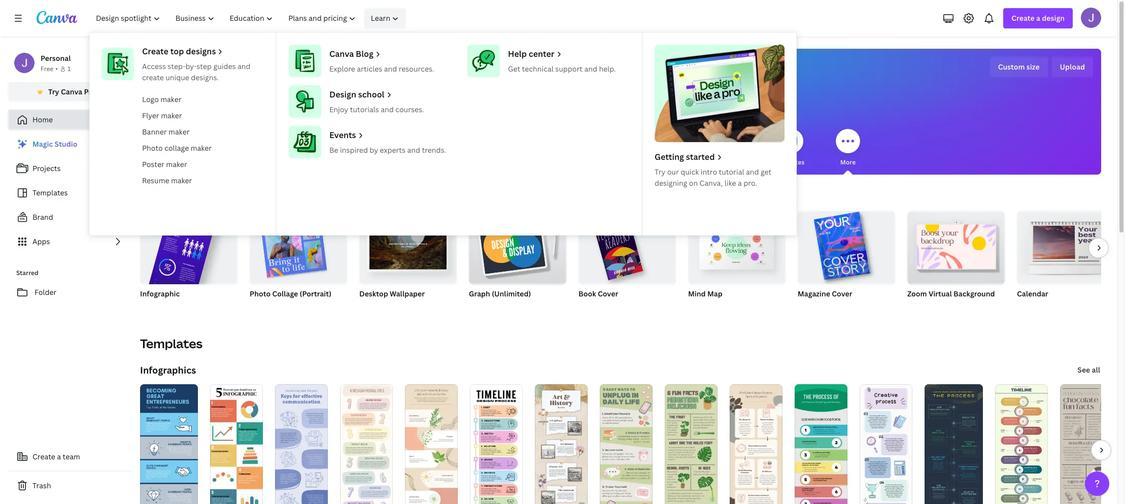 Task type: locate. For each thing, give the bounding box(es) containing it.
group for infographic
[[139, 204, 238, 333]]

see all
[[1078, 365, 1101, 375]]

8.5 × 11 in button
[[798, 302, 836, 312]]

magic studio
[[32, 139, 77, 149]]

templates down the projects
[[32, 188, 68, 198]]

1 horizontal spatial try
[[140, 191, 154, 203]]

1 horizontal spatial cover
[[832, 289, 853, 299]]

maker for banner maker
[[169, 127, 190, 137]]

2 cover from the left
[[832, 289, 853, 299]]

try down • at the top of the page
[[48, 87, 59, 96]]

more button
[[836, 122, 861, 175]]

and inside try our quick intro tutorial and get designing on canva, like a pro.
[[746, 167, 759, 177]]

mind
[[689, 289, 706, 299]]

map
[[708, 289, 723, 299]]

cover right magazine
[[832, 289, 853, 299]]

by-
[[186, 61, 197, 71]]

maker up the try something new
[[171, 176, 192, 185]]

getting
[[655, 151, 685, 162]]

create up access
[[142, 46, 168, 57]]

upload button
[[1052, 57, 1094, 77]]

1 vertical spatial photo
[[250, 289, 271, 299]]

None search field
[[469, 94, 773, 115]]

resources.
[[399, 64, 434, 74]]

1 horizontal spatial canva
[[330, 48, 354, 59]]

create a team
[[32, 452, 80, 462]]

list
[[8, 134, 132, 252]]

create inside "button"
[[32, 452, 55, 462]]

resume
[[142, 176, 169, 185]]

a inside "button"
[[57, 452, 61, 462]]

graph (unlimited) group
[[469, 211, 567, 312]]

graph (unlimited)
[[469, 289, 531, 299]]

learn
[[371, 13, 391, 23]]

websites
[[778, 158, 805, 167]]

cover inside group
[[598, 289, 619, 299]]

0 vertical spatial a
[[1037, 13, 1041, 23]]

group for book cover
[[579, 211, 676, 284]]

1 × from the left
[[154, 302, 157, 311]]

get technical support and help.
[[508, 64, 616, 74]]

jacob simon image
[[1082, 8, 1102, 28]]

wallpaper
[[390, 289, 425, 299]]

a
[[1037, 13, 1041, 23], [738, 178, 742, 188], [57, 452, 61, 462]]

photo left collage
[[250, 289, 271, 299]]

canva left pro
[[61, 87, 82, 96]]

0 vertical spatial canva
[[330, 48, 354, 59]]

0 vertical spatial create
[[1012, 13, 1035, 23]]

0 horizontal spatial photo
[[142, 143, 163, 153]]

1 horizontal spatial design
[[1043, 13, 1065, 23]]

1 horizontal spatial ×
[[809, 302, 811, 311]]

cover for book cover
[[598, 289, 619, 299]]

trends.
[[422, 145, 446, 155]]

0 vertical spatial templates
[[32, 188, 68, 198]]

zoom virtual background
[[908, 289, 996, 299]]

home
[[32, 115, 53, 124]]

× right 800
[[154, 302, 157, 311]]

create up custom size
[[1012, 13, 1035, 23]]

try left our
[[655, 167, 666, 177]]

group for graph (unlimited)
[[469, 211, 567, 284]]

unique
[[166, 73, 189, 82]]

0 vertical spatial try
[[48, 87, 59, 96]]

canva,
[[700, 178, 723, 188]]

create inside dropdown button
[[1012, 13, 1035, 23]]

× left 11
[[809, 302, 811, 311]]

2 horizontal spatial a
[[1037, 13, 1041, 23]]

0 horizontal spatial try
[[48, 87, 59, 96]]

and up pro. at the right of page
[[746, 167, 759, 177]]

× inside magazine cover 8.5 × 11 in
[[809, 302, 811, 311]]

list containing magic studio
[[8, 134, 132, 252]]

1 vertical spatial canva
[[61, 87, 82, 96]]

design
[[1043, 13, 1065, 23], [620, 60, 671, 82]]

try down resume
[[140, 191, 154, 203]]

maker
[[161, 94, 182, 104], [161, 111, 182, 120], [169, 127, 190, 137], [191, 143, 212, 153], [166, 159, 187, 169], [171, 176, 192, 185]]

today?
[[675, 60, 732, 82]]

0 horizontal spatial create
[[32, 452, 55, 462]]

all
[[1093, 365, 1101, 375]]

get
[[508, 64, 521, 74]]

step
[[197, 61, 212, 71]]

templates up "infographics"
[[140, 335, 203, 352]]

create left the 'team'
[[32, 452, 55, 462]]

videos
[[668, 158, 688, 167]]

a up size
[[1037, 13, 1041, 23]]

(unlimited)
[[492, 289, 531, 299]]

design
[[330, 89, 356, 100]]

book cover
[[579, 289, 619, 299]]

photo inside 'link'
[[142, 143, 163, 153]]

a inside dropdown button
[[1037, 13, 1041, 23]]

group for calendar
[[1018, 207, 1115, 284]]

create inside learn menu
[[142, 46, 168, 57]]

logo
[[142, 94, 159, 104]]

try for try something new
[[140, 191, 154, 203]]

free •
[[41, 64, 58, 73]]

collage
[[272, 289, 298, 299]]

photo collage maker
[[142, 143, 212, 153]]

1 cover from the left
[[598, 289, 619, 299]]

our
[[668, 167, 679, 177]]

cover right book at right
[[598, 289, 619, 299]]

personal
[[41, 53, 71, 63]]

custom
[[999, 62, 1025, 72]]

2 horizontal spatial try
[[655, 167, 666, 177]]

0 horizontal spatial design
[[620, 60, 671, 82]]

0 vertical spatial photo
[[142, 143, 163, 153]]

book
[[579, 289, 596, 299]]

cover inside magazine cover 8.5 × 11 in
[[832, 289, 853, 299]]

flyer maker link
[[138, 108, 268, 124]]

8.5
[[798, 302, 807, 311]]

designs.
[[191, 73, 219, 82]]

infographic 800 × 2000 px
[[140, 289, 183, 311]]

photo collage maker link
[[138, 140, 268, 156]]

try canva pro button
[[8, 82, 132, 102]]

1 horizontal spatial a
[[738, 178, 742, 188]]

2 horizontal spatial create
[[1012, 13, 1035, 23]]

canva inside learn menu
[[330, 48, 354, 59]]

be inspired by experts and trends.
[[330, 145, 446, 155]]

0 horizontal spatial ×
[[154, 302, 157, 311]]

banner maker
[[142, 127, 190, 137]]

upload
[[1061, 62, 1086, 72]]

more
[[841, 158, 856, 167]]

maker down banner maker link
[[191, 143, 212, 153]]

2 vertical spatial a
[[57, 452, 61, 462]]

× inside infographic 800 × 2000 px
[[154, 302, 157, 311]]

design right help.
[[620, 60, 671, 82]]

a for design
[[1037, 13, 1041, 23]]

try inside button
[[48, 87, 59, 96]]

create
[[1012, 13, 1035, 23], [142, 46, 168, 57], [32, 452, 55, 462]]

1 vertical spatial a
[[738, 178, 742, 188]]

canva up explore
[[330, 48, 354, 59]]

photo inside group
[[250, 289, 271, 299]]

and inside access step-by-step guides and create unique designs.
[[238, 61, 251, 71]]

folder
[[35, 287, 56, 297]]

banner
[[142, 127, 167, 137]]

collage
[[165, 143, 189, 153]]

maker for flyer maker
[[161, 111, 182, 120]]

and right articles
[[384, 64, 397, 74]]

design left jacob simon icon on the right of the page
[[1043, 13, 1065, 23]]

0 horizontal spatial a
[[57, 452, 61, 462]]

1 vertical spatial create
[[142, 46, 168, 57]]

0 horizontal spatial templates
[[32, 188, 68, 198]]

1 horizontal spatial photo
[[250, 289, 271, 299]]

print
[[713, 158, 728, 167]]

2 vertical spatial create
[[32, 452, 55, 462]]

and right guides at left
[[238, 61, 251, 71]]

maker inside 'link'
[[191, 143, 212, 153]]

try our quick intro tutorial and get designing on canva, like a pro.
[[655, 167, 772, 188]]

a left the 'team'
[[57, 452, 61, 462]]

cover
[[598, 289, 619, 299], [832, 289, 853, 299]]

photo collage (portrait) group
[[250, 211, 347, 312]]

home link
[[8, 110, 132, 130]]

2 vertical spatial try
[[140, 191, 154, 203]]

2 × from the left
[[809, 302, 811, 311]]

1 horizontal spatial create
[[142, 46, 168, 57]]

photo up poster at the top left of page
[[142, 143, 163, 153]]

maker down collage at the top
[[166, 159, 187, 169]]

maker up photo collage maker
[[169, 127, 190, 137]]

1 vertical spatial try
[[655, 167, 666, 177]]

infographics
[[140, 364, 196, 376]]

maker up flyer maker
[[161, 94, 182, 104]]

0 horizontal spatial cover
[[598, 289, 619, 299]]

a right like
[[738, 178, 742, 188]]

maker up banner maker
[[161, 111, 182, 120]]

logo maker link
[[138, 91, 268, 108]]

0 vertical spatial design
[[1043, 13, 1065, 23]]

be
[[330, 145, 339, 155]]

you
[[586, 60, 616, 82]]

design inside dropdown button
[[1043, 13, 1065, 23]]

learn menu
[[89, 32, 797, 236]]

something
[[156, 191, 204, 203]]

quick
[[681, 167, 699, 177]]

infographic group
[[139, 204, 238, 333]]

0 horizontal spatial canva
[[61, 87, 82, 96]]

group
[[139, 204, 238, 333], [798, 207, 896, 284], [908, 207, 1005, 284], [1018, 207, 1115, 284], [250, 211, 347, 284], [360, 211, 457, 284], [469, 211, 567, 284], [579, 211, 676, 284], [689, 211, 786, 284]]

try something new
[[140, 191, 224, 203]]

brand link
[[8, 207, 132, 227]]

1 horizontal spatial templates
[[140, 335, 203, 352]]

experts
[[380, 145, 406, 155]]

designs
[[186, 46, 216, 57]]

getting started
[[655, 151, 715, 162]]

800
[[140, 302, 152, 311]]

explore articles and resources.
[[330, 64, 434, 74]]

help
[[508, 48, 527, 59]]

photo for photo collage (portrait)
[[250, 289, 271, 299]]

center
[[529, 48, 555, 59]]

group for mind map
[[689, 211, 786, 284]]

starred
[[16, 269, 38, 277]]

try inside try our quick intro tutorial and get designing on canva, like a pro.
[[655, 167, 666, 177]]



Task type: vqa. For each thing, say whether or not it's contained in the screenshot.
the middle the Create
yes



Task type: describe. For each thing, give the bounding box(es) containing it.
products
[[729, 158, 756, 167]]

help.
[[599, 64, 616, 74]]

desktop wallpaper
[[360, 289, 425, 299]]

apps link
[[8, 232, 132, 252]]

brand
[[32, 212, 53, 222]]

and left help.
[[585, 64, 598, 74]]

1 vertical spatial design
[[620, 60, 671, 82]]

banner maker link
[[138, 124, 268, 140]]

canva inside button
[[61, 87, 82, 96]]

templates inside 'link'
[[32, 188, 68, 198]]

magic studio link
[[8, 134, 132, 154]]

create for create top designs
[[142, 46, 168, 57]]

step-
[[168, 61, 186, 71]]

maker for poster maker
[[166, 159, 187, 169]]

maker for logo maker
[[161, 94, 182, 104]]

try for try our quick intro tutorial and get designing on canva, like a pro.
[[655, 167, 666, 177]]

zoom virtual background group
[[908, 207, 1005, 312]]

a for team
[[57, 452, 61, 462]]

see all link
[[1077, 360, 1102, 380]]

tutorial
[[719, 167, 745, 177]]

flyer maker
[[142, 111, 182, 120]]

design school
[[330, 89, 385, 100]]

by
[[370, 145, 378, 155]]

desktop
[[360, 289, 388, 299]]

cover for magazine cover 8.5 × 11 in
[[832, 289, 853, 299]]

videos button
[[666, 122, 690, 175]]

print products
[[713, 158, 756, 167]]

get
[[761, 167, 772, 177]]

new
[[206, 191, 224, 203]]

mind map group
[[689, 211, 786, 312]]

poster maker link
[[138, 156, 268, 173]]

print products button
[[713, 122, 756, 175]]

create top designs
[[142, 46, 216, 57]]

create a design
[[1012, 13, 1065, 23]]

like
[[725, 178, 737, 188]]

what
[[510, 60, 553, 82]]

mind map
[[689, 289, 723, 299]]

create a team button
[[8, 447, 132, 467]]

book cover group
[[579, 211, 676, 312]]

access step-by-step guides and create unique designs.
[[142, 61, 251, 82]]

and left trends. at the left
[[407, 145, 420, 155]]

see
[[1078, 365, 1091, 375]]

11
[[813, 302, 819, 311]]

folder link
[[8, 282, 132, 303]]

support
[[556, 64, 583, 74]]

started
[[686, 151, 715, 162]]

create for create a design
[[1012, 13, 1035, 23]]

a inside try our quick intro tutorial and get designing on canva, like a pro.
[[738, 178, 742, 188]]

tutorials
[[350, 105, 379, 114]]

blog
[[356, 48, 374, 59]]

calendar group
[[1018, 207, 1115, 312]]

group for desktop wallpaper
[[360, 211, 457, 284]]

maker for resume maker
[[171, 176, 192, 185]]

magazine cover group
[[798, 207, 896, 312]]

size
[[1027, 62, 1040, 72]]

websites button
[[778, 122, 805, 175]]

background
[[954, 289, 996, 299]]

poster
[[142, 159, 164, 169]]

group for magazine cover
[[798, 207, 896, 284]]

px
[[176, 302, 183, 311]]

trash
[[32, 481, 51, 491]]

what will you design today?
[[510, 60, 732, 82]]

guides
[[213, 61, 236, 71]]

group for zoom virtual background
[[908, 207, 1005, 284]]

intro
[[701, 167, 718, 177]]

school
[[358, 89, 385, 100]]

canva blog
[[330, 48, 374, 59]]

articles
[[357, 64, 383, 74]]

virtual
[[929, 289, 952, 299]]

and down school
[[381, 105, 394, 114]]

try for try canva pro
[[48, 87, 59, 96]]

graph
[[469, 289, 490, 299]]

1 vertical spatial templates
[[140, 335, 203, 352]]

infographic
[[140, 289, 180, 299]]

logo maker
[[142, 94, 182, 104]]

1
[[67, 64, 71, 73]]

magic
[[32, 139, 53, 149]]

resume maker link
[[138, 173, 268, 189]]

custom size button
[[990, 57, 1048, 77]]

explore
[[330, 64, 355, 74]]

technical
[[522, 64, 554, 74]]

resume maker
[[142, 176, 192, 185]]

pro
[[84, 87, 96, 96]]

2000
[[158, 302, 174, 311]]

apps
[[32, 237, 50, 246]]

desktop wallpaper group
[[360, 211, 457, 312]]

top
[[170, 46, 184, 57]]

create for create a team
[[32, 452, 55, 462]]

on
[[689, 178, 698, 188]]

•
[[55, 64, 58, 73]]

create a design button
[[1004, 8, 1073, 28]]

enjoy tutorials and courses.
[[330, 105, 424, 114]]

try canva pro
[[48, 87, 96, 96]]

photo collage (portrait)
[[250, 289, 332, 299]]

help center
[[508, 48, 555, 59]]

photo for photo collage maker
[[142, 143, 163, 153]]

poster maker
[[142, 159, 187, 169]]

800 × 2000 px button
[[140, 302, 193, 312]]

magazine
[[798, 289, 831, 299]]

calendar
[[1018, 289, 1049, 299]]

trash link
[[8, 476, 132, 496]]

top level navigation element
[[89, 8, 797, 236]]

inspired
[[340, 145, 368, 155]]



